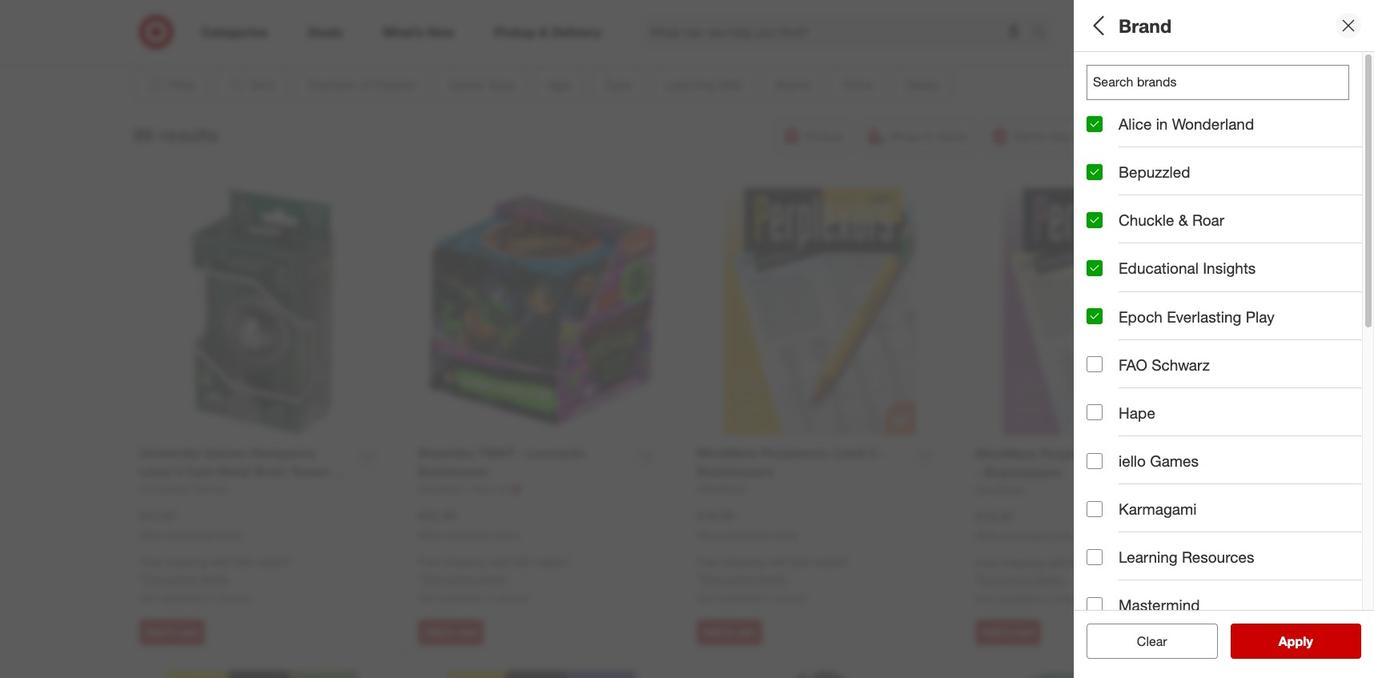 Task type: locate. For each thing, give the bounding box(es) containing it.
sold by
[[1087, 573, 1140, 591]]

games; up bepuzzled
[[1126, 140, 1165, 153]]

deals button
[[1087, 444, 1362, 500]]

0 vertical spatial creative
[[1168, 140, 1210, 153]]

learning inside learning skill coding; creative thinking; creativity; fine motor skills; gr
[[1087, 287, 1150, 306]]

$35
[[234, 555, 252, 569], [513, 555, 531, 569], [792, 555, 810, 569], [1070, 556, 1088, 570]]

2 clear from the left
[[1137, 633, 1167, 649]]

all
[[1087, 14, 1109, 37]]

1 vertical spatial creative
[[1129, 308, 1171, 321]]

when inside $25.99 when purchased online
[[418, 529, 443, 541]]

0 vertical spatial type
[[1134, 119, 1167, 137]]

clear all button
[[1087, 624, 1217, 659]]

creative
[[1168, 140, 1210, 153], [1129, 308, 1171, 321]]

chuckle
[[1119, 211, 1174, 229], [1252, 364, 1293, 377]]

iello Games checkbox
[[1087, 453, 1103, 469]]

roar
[[1192, 211, 1224, 229]]

players
[[1167, 63, 1220, 81]]

brand for brand
[[1119, 14, 1171, 37]]

brand for brand alice in wonderland; bepuzzled; chuckle & roar; educatio
[[1087, 343, 1130, 362]]

play
[[1246, 307, 1275, 326]]

Learning Resources checkbox
[[1087, 549, 1103, 565]]

when inside the $14.87 when purchased online
[[139, 529, 164, 541]]

sponsored
[[1114, 38, 1161, 50]]

apply
[[1279, 633, 1313, 649]]

results right 99
[[159, 123, 218, 145]]

results inside "button"
[[1288, 633, 1330, 649]]

0 horizontal spatial &
[[1178, 211, 1188, 229]]

games; right board
[[1120, 252, 1159, 265]]

skill
[[1154, 287, 1184, 306]]

0 vertical spatial results
[[159, 123, 218, 145]]

available
[[160, 591, 204, 605], [439, 591, 483, 605], [718, 591, 761, 605], [996, 592, 1040, 605]]

none text field inside brand dialog
[[1087, 65, 1349, 100]]

games inside game type classic games; creative games
[[1213, 140, 1249, 153]]

learning inside brand dialog
[[1119, 548, 1178, 566]]

1;
[[1087, 84, 1096, 97]]

0 vertical spatial games;
[[1126, 140, 1165, 153]]

1 vertical spatial learning
[[1119, 548, 1178, 566]]

online inside the $14.87 when purchased online
[[215, 529, 241, 541]]

1 vertical spatial games;
[[1120, 252, 1159, 265]]

games
[[1213, 140, 1249, 153], [1150, 452, 1199, 470]]

chuckle down adult
[[1119, 211, 1174, 229]]

1 horizontal spatial $16.95 when purchased online
[[975, 508, 1077, 542]]

1 horizontal spatial chuckle
[[1252, 364, 1293, 377]]

0 vertical spatial chuckle
[[1119, 211, 1174, 229]]

price button
[[1087, 388, 1362, 444]]

Karmagami checkbox
[[1087, 501, 1103, 517]]

creative inside game type classic games; creative games
[[1168, 140, 1210, 153]]

results right the see
[[1288, 633, 1330, 649]]

1 vertical spatial results
[[1288, 633, 1330, 649]]

by
[[1123, 573, 1140, 591]]

apply.
[[200, 572, 230, 585], [479, 572, 509, 585], [757, 572, 787, 585], [1036, 573, 1066, 586]]

$16.95
[[697, 507, 735, 523], [975, 508, 1014, 524]]

brainteasers
[[1162, 252, 1225, 265]]

0 horizontal spatial alice
[[1087, 364, 1111, 377]]

Educational Insights checkbox
[[1087, 260, 1103, 276]]

learning up the by at the right
[[1119, 548, 1178, 566]]

brand alice in wonderland; bepuzzled; chuckle & roar; educatio
[[1087, 343, 1374, 377]]

0 horizontal spatial type
[[1087, 231, 1120, 250]]

type
[[1134, 119, 1167, 137], [1087, 231, 1120, 250]]

insights
[[1203, 259, 1256, 277]]

brand down coding;
[[1087, 343, 1130, 362]]

brand inside dialog
[[1119, 14, 1171, 37]]

creative down alice in wonderland
[[1168, 140, 1210, 153]]

results for see results
[[1288, 633, 1330, 649]]

clear inside brand dialog
[[1137, 633, 1167, 649]]

games; inside type board games; brainteasers
[[1120, 252, 1159, 265]]

0 horizontal spatial chuckle
[[1119, 211, 1174, 229]]

0 horizontal spatial $16.95 when purchased online
[[697, 507, 798, 541]]

1 horizontal spatial results
[[1288, 633, 1330, 649]]

clear button
[[1087, 624, 1217, 659]]

thinking;
[[1174, 308, 1219, 321]]

classic
[[1087, 140, 1123, 153]]

FAO Schwarz checkbox
[[1087, 357, 1103, 373]]

0 horizontal spatial games
[[1150, 452, 1199, 470]]

None text field
[[1087, 65, 1349, 100]]

clear inside all filters dialog
[[1129, 633, 1159, 649]]

with
[[211, 555, 231, 569], [489, 555, 510, 569], [768, 555, 789, 569], [1047, 556, 1067, 570]]

not
[[139, 591, 157, 605], [418, 591, 436, 605], [697, 591, 715, 605], [975, 592, 993, 605]]

shipping
[[165, 555, 207, 569], [443, 555, 486, 569], [722, 555, 765, 569], [1001, 556, 1043, 570]]

type inside type board games; brainteasers
[[1087, 231, 1120, 250]]

clear for clear
[[1137, 633, 1167, 649]]

alice up classic
[[1119, 115, 1152, 133]]

1 vertical spatial &
[[1296, 364, 1303, 377]]

1 vertical spatial games
[[1150, 452, 1199, 470]]

clear for clear all
[[1129, 633, 1159, 649]]

alice in wonderland
[[1119, 115, 1254, 133]]

chuckle inside brand alice in wonderland; bepuzzled; chuckle & roar; educatio
[[1252, 364, 1293, 377]]

bepuzzled
[[1119, 163, 1190, 181]]

Chuckle & Roar checkbox
[[1087, 212, 1103, 228]]

learning up coding;
[[1087, 287, 1150, 306]]

&
[[1178, 211, 1188, 229], [1296, 364, 1303, 377]]

& left roar
[[1178, 211, 1188, 229]]

0 horizontal spatial results
[[159, 123, 218, 145]]

skills;
[[1333, 308, 1362, 321]]

games down wonderland at the top right of the page
[[1213, 140, 1249, 153]]

0 vertical spatial brand
[[1119, 14, 1171, 37]]

learning
[[1087, 287, 1150, 306], [1119, 548, 1178, 566]]

$16.95 when purchased online
[[697, 507, 798, 541], [975, 508, 1077, 542]]

games right iello
[[1150, 452, 1199, 470]]

in
[[1156, 115, 1168, 133], [1114, 364, 1123, 377], [207, 591, 216, 605], [486, 591, 494, 605], [764, 591, 773, 605], [1043, 592, 1052, 605]]

& inside brand alice in wonderland; bepuzzled; chuckle & roar; educatio
[[1296, 364, 1303, 377]]

& left roar;
[[1296, 364, 1303, 377]]

1 vertical spatial type
[[1087, 231, 1120, 250]]

free shipping with $35 orders* * exclusions apply. not available in stores
[[139, 555, 292, 605], [418, 555, 570, 605], [697, 555, 849, 605], [975, 556, 1128, 605]]

$25.99 when purchased online
[[418, 507, 520, 541]]

alice left fao
[[1087, 364, 1111, 377]]

games;
[[1126, 140, 1165, 153], [1120, 252, 1159, 265]]

1 horizontal spatial alice
[[1119, 115, 1152, 133]]

apply button
[[1230, 624, 1361, 659]]

coding;
[[1087, 308, 1126, 321]]

purchased inside the $14.87 when purchased online
[[167, 529, 213, 541]]

clear
[[1129, 633, 1159, 649], [1137, 633, 1167, 649]]

age kids; adult
[[1087, 175, 1141, 209]]

number of players 1; 2
[[1087, 63, 1220, 97]]

kids;
[[1087, 196, 1112, 209]]

all filters dialog
[[1074, 0, 1374, 678]]

when
[[139, 529, 164, 541], [418, 529, 443, 541], [697, 529, 722, 541], [975, 530, 1000, 542]]

creative down skill
[[1129, 308, 1171, 321]]

1 vertical spatial alice
[[1087, 364, 1111, 377]]

1 horizontal spatial games
[[1213, 140, 1249, 153]]

1 vertical spatial brand
[[1087, 343, 1130, 362]]

brand up sponsored
[[1119, 14, 1171, 37]]

alice
[[1119, 115, 1152, 133], [1087, 364, 1111, 377]]

1 horizontal spatial &
[[1296, 364, 1303, 377]]

brand
[[1119, 14, 1171, 37], [1087, 343, 1130, 362]]

exclusions apply. button
[[143, 571, 230, 587], [422, 571, 509, 587], [701, 571, 787, 587], [979, 572, 1066, 588]]

0 vertical spatial &
[[1178, 211, 1188, 229]]

*
[[139, 572, 143, 585], [418, 572, 422, 585], [697, 572, 701, 585], [975, 573, 979, 586]]

brand inside brand alice in wonderland; bepuzzled; chuckle & roar; educatio
[[1087, 343, 1130, 362]]

1 clear from the left
[[1129, 633, 1159, 649]]

fao
[[1119, 355, 1147, 374]]

clear down mastermind
[[1137, 633, 1167, 649]]

0 horizontal spatial $16.95
[[697, 507, 735, 523]]

purchased
[[167, 529, 213, 541], [446, 529, 491, 541], [724, 529, 770, 541], [1003, 530, 1049, 542]]

1 horizontal spatial type
[[1134, 119, 1167, 137]]

epoch
[[1119, 307, 1163, 326]]

see
[[1262, 633, 1285, 649]]

1 vertical spatial chuckle
[[1252, 364, 1293, 377]]

gr
[[1365, 308, 1374, 321]]

chuckle left roar;
[[1252, 364, 1293, 377]]

free
[[139, 555, 162, 569], [418, 555, 440, 569], [697, 555, 719, 569], [975, 556, 997, 570]]

learning for learning skill coding; creative thinking; creativity; fine motor skills; gr
[[1087, 287, 1150, 306]]

clear left all
[[1129, 633, 1159, 649]]

Hape checkbox
[[1087, 405, 1103, 421]]

0 vertical spatial games
[[1213, 140, 1249, 153]]

results for 99 results
[[159, 123, 218, 145]]

1 horizontal spatial $16.95
[[975, 508, 1014, 524]]

online
[[215, 529, 241, 541], [494, 529, 520, 541], [773, 529, 798, 541], [1051, 530, 1077, 542]]

type up board
[[1087, 231, 1120, 250]]

alice inside brand dialog
[[1119, 115, 1152, 133]]

0 vertical spatial learning
[[1087, 287, 1150, 306]]

motor
[[1300, 308, 1330, 321]]

0 vertical spatial alice
[[1119, 115, 1152, 133]]

type right game
[[1134, 119, 1167, 137]]



Task type: describe. For each thing, give the bounding box(es) containing it.
& inside brand dialog
[[1178, 211, 1188, 229]]

iello
[[1119, 452, 1146, 470]]

2
[[1099, 84, 1105, 97]]

everlasting
[[1167, 307, 1241, 326]]

iello games
[[1119, 452, 1199, 470]]

deals
[[1087, 461, 1127, 479]]

number
[[1087, 63, 1144, 81]]

price
[[1087, 405, 1124, 423]]

type board games; brainteasers
[[1087, 231, 1225, 265]]

$14.87
[[139, 507, 178, 523]]

learning resources
[[1119, 548, 1254, 566]]

$14.87 when purchased online
[[139, 507, 241, 541]]

search
[[1025, 25, 1063, 41]]

creative inside learning skill coding; creative thinking; creativity; fine motor skills; gr
[[1129, 308, 1171, 321]]

sold
[[1087, 573, 1119, 591]]

search button
[[1025, 14, 1063, 53]]

fine
[[1276, 308, 1297, 321]]

wonderland;
[[1126, 364, 1190, 377]]

chuckle inside brand dialog
[[1119, 211, 1174, 229]]

in inside brand dialog
[[1156, 115, 1168, 133]]

learning skill coding; creative thinking; creativity; fine motor skills; gr
[[1087, 287, 1374, 321]]

roar;
[[1306, 364, 1333, 377]]

educatio
[[1336, 364, 1374, 377]]

game
[[1087, 119, 1129, 137]]

games; inside game type classic games; creative games
[[1126, 140, 1165, 153]]

clear all
[[1129, 633, 1175, 649]]

educational
[[1119, 259, 1199, 277]]

$25.99
[[418, 507, 456, 523]]

learning for learning resources
[[1119, 548, 1178, 566]]

wonderland
[[1172, 115, 1254, 133]]

bepuzzled;
[[1193, 364, 1249, 377]]

What can we help you find? suggestions appear below search field
[[640, 14, 1036, 50]]

of
[[1149, 63, 1163, 81]]

creativity;
[[1222, 308, 1273, 321]]

alice inside brand alice in wonderland; bepuzzled; chuckle & roar; educatio
[[1087, 364, 1111, 377]]

all filters
[[1087, 14, 1163, 37]]

Alice in Wonderland checkbox
[[1087, 116, 1103, 132]]

rating
[[1134, 517, 1181, 535]]

games inside brand dialog
[[1150, 452, 1199, 470]]

type inside game type classic games; creative games
[[1134, 119, 1167, 137]]

guest
[[1087, 517, 1129, 535]]

advertisement region
[[201, 0, 1161, 38]]

game type classic games; creative games
[[1087, 119, 1249, 153]]

epoch everlasting play
[[1119, 307, 1275, 326]]

see results button
[[1230, 624, 1361, 659]]

brand dialog
[[1074, 0, 1374, 678]]

adult
[[1115, 196, 1141, 209]]

hape
[[1119, 403, 1155, 422]]

mastermind
[[1119, 596, 1200, 614]]

online inside $25.99 when purchased online
[[494, 529, 520, 541]]

Mastermind checkbox
[[1087, 597, 1103, 613]]

guest rating
[[1087, 517, 1181, 535]]

99 results
[[133, 123, 218, 145]]

karmagami
[[1119, 500, 1197, 518]]

see results
[[1262, 633, 1330, 649]]

99
[[133, 123, 154, 145]]

guest rating button
[[1087, 500, 1362, 556]]

sold by button
[[1087, 556, 1362, 613]]

fao schwarz
[[1119, 355, 1210, 374]]

board
[[1087, 252, 1117, 265]]

in inside brand alice in wonderland; bepuzzled; chuckle & roar; educatio
[[1114, 364, 1123, 377]]

resources
[[1182, 548, 1254, 566]]

filters
[[1114, 14, 1163, 37]]

purchased inside $25.99 when purchased online
[[446, 529, 491, 541]]

chuckle & roar
[[1119, 211, 1224, 229]]

all
[[1163, 633, 1175, 649]]

age
[[1087, 175, 1115, 193]]

Epoch Everlasting Play checkbox
[[1087, 308, 1103, 324]]

Bepuzzled checkbox
[[1087, 164, 1103, 180]]

schwarz
[[1152, 355, 1210, 374]]

educational insights
[[1119, 259, 1256, 277]]



Task type: vqa. For each thing, say whether or not it's contained in the screenshot.
as inside the As Always, Legos Are Top Notch In Quality And Finished Product. My Only Complaint Is That When The Printed Instructions Show A Dark Piece, Instead Of Using White Ink As A Contrast, Sometimes (But Not Always) The Instructions Have Printed Black On Top Of A Blue Or Dark Colored Lego Piece, Making It Very Difficult To Identify Exactly What The Piece Is. This Applies Mostly To The Tabs Parts On Any Given Piece. Other Than That - Love This Little Tree!
no



